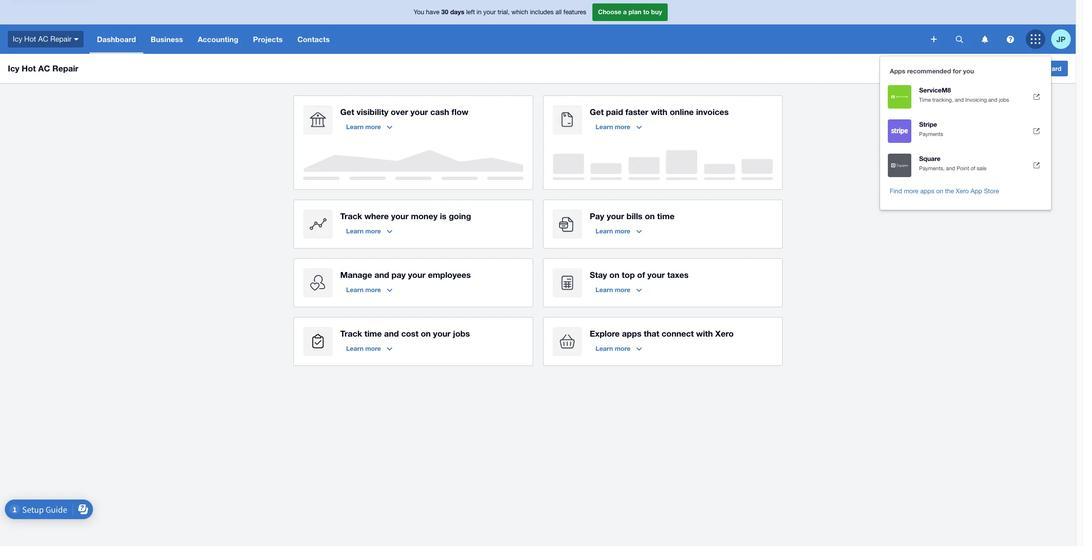 Task type: describe. For each thing, give the bounding box(es) containing it.
track money icon image
[[303, 210, 333, 239]]

learn for where
[[346, 227, 364, 235]]

taxes
[[668, 270, 689, 280]]

learn for and
[[346, 286, 364, 294]]

learn more for your
[[596, 227, 631, 235]]

learn more button for visibility
[[340, 119, 398, 135]]

learn for visibility
[[346, 123, 364, 131]]

and left cost
[[384, 328, 399, 339]]

for
[[954, 67, 962, 75]]

invoices preview bar graph image
[[553, 150, 773, 180]]

apps
[[891, 67, 906, 75]]

jobs for servicem8 time tracking, and invoicing and jobs
[[1000, 97, 1010, 103]]

1 horizontal spatial with
[[697, 328, 713, 339]]

more for stay on top of your taxes
[[615, 286, 631, 294]]

more for track where your money is going
[[366, 227, 381, 235]]

features
[[564, 8, 587, 16]]

dashboard
[[1030, 65, 1062, 72]]

find more apps on the xero app store
[[891, 188, 1000, 195]]

banner containing jp
[[0, 0, 1077, 210]]

learn more button for where
[[340, 223, 398, 239]]

learn more button for your
[[590, 223, 648, 239]]

you have 30 days left in your trial, which includes all features
[[414, 8, 587, 16]]

get visibility over your cash flow
[[340, 107, 469, 117]]

to
[[644, 8, 650, 16]]

hot inside icy hot ac repair popup button
[[24, 35, 36, 43]]

edit dashboard button
[[1010, 61, 1069, 76]]

learn for apps
[[596, 345, 613, 352]]

1 vertical spatial icy
[[8, 63, 19, 73]]

the
[[946, 188, 955, 195]]

projects
[[253, 35, 283, 44]]

track where your money is going
[[340, 211, 471, 221]]

square
[[920, 155, 941, 163]]

0 vertical spatial with
[[651, 107, 668, 117]]

apps recommended for you
[[891, 67, 975, 75]]

business
[[151, 35, 183, 44]]

taxes icon image
[[553, 268, 582, 298]]

flow
[[452, 107, 469, 117]]

includes
[[530, 8, 554, 16]]

servicem8 time tracking, and invoicing and jobs
[[920, 86, 1010, 103]]

jp button
[[1052, 24, 1077, 54]]

explore apps that connect with xero
[[590, 328, 734, 339]]

connect
[[662, 328, 694, 339]]

xero for the
[[957, 188, 969, 195]]

days
[[450, 8, 465, 16]]

cost
[[402, 328, 419, 339]]

get paid faster with online invoices
[[590, 107, 729, 117]]

accounting button
[[191, 24, 246, 54]]

have
[[426, 8, 440, 16]]

get for get paid faster with online invoices
[[590, 107, 604, 117]]

icy hot ac repair button
[[0, 24, 90, 54]]

manage
[[340, 270, 372, 280]]

find more apps on the xero app store link
[[881, 183, 1052, 200]]

employees
[[428, 270, 471, 280]]

learn more for apps
[[596, 345, 631, 352]]

more for track time and cost on your jobs
[[366, 345, 381, 352]]

30
[[442, 8, 449, 16]]

paid
[[606, 107, 624, 117]]

cash
[[431, 107, 450, 117]]

invoices icon image
[[553, 105, 582, 135]]

square payments, and point of sale
[[920, 155, 987, 171]]

jobs for track time and cost on your jobs
[[453, 328, 470, 339]]

banking icon image
[[303, 105, 333, 135]]

and right invoicing
[[989, 97, 998, 103]]

stripe
[[920, 120, 938, 128]]

accounting
[[198, 35, 239, 44]]

stay on top of your taxes
[[590, 270, 689, 280]]

contacts button
[[290, 24, 337, 54]]

more for pay your bills on time
[[615, 227, 631, 235]]

employees icon image
[[303, 268, 333, 298]]

track time and cost on your jobs
[[340, 328, 470, 339]]

manage and pay your employees
[[340, 270, 471, 280]]

on right 'bills'
[[645, 211, 655, 221]]

choose
[[598, 8, 622, 16]]

you
[[964, 67, 975, 75]]

1 vertical spatial of
[[638, 270, 646, 280]]

left
[[467, 8, 475, 16]]

trial,
[[498, 8, 510, 16]]

projects button
[[246, 24, 290, 54]]

your inside you have 30 days left in your trial, which includes all features
[[484, 8, 496, 16]]

in
[[477, 8, 482, 16]]

and right tracking,
[[955, 97, 965, 103]]

dashboard
[[97, 35, 136, 44]]

which
[[512, 8, 529, 16]]

your right over
[[411, 107, 428, 117]]

learn more for time
[[346, 345, 381, 352]]

your right cost
[[433, 328, 451, 339]]

on inside group
[[937, 188, 944, 195]]

0 horizontal spatial apps
[[623, 328, 642, 339]]

sale
[[978, 165, 987, 171]]

jp
[[1057, 35, 1066, 43]]

learn more button for on
[[590, 282, 648, 298]]

your right pay
[[408, 270, 426, 280]]

invoices
[[697, 107, 729, 117]]

buy
[[652, 8, 663, 16]]

learn for time
[[346, 345, 364, 352]]

payments,
[[920, 165, 945, 171]]

more for get paid faster with online invoices
[[615, 123, 631, 131]]

plan
[[629, 8, 642, 16]]

1 vertical spatial hot
[[22, 63, 36, 73]]

app recommendations element
[[881, 80, 1052, 183]]

faster
[[626, 107, 649, 117]]

your right where
[[391, 211, 409, 221]]



Task type: vqa. For each thing, say whether or not it's contained in the screenshot.
SEARCH image
no



Task type: locate. For each thing, give the bounding box(es) containing it.
1 vertical spatial ac
[[38, 63, 50, 73]]

more inside 'find more apps on the xero app store' link
[[905, 188, 919, 195]]

learn more button down manage
[[340, 282, 398, 298]]

pay
[[392, 270, 406, 280]]

get left paid
[[590, 107, 604, 117]]

learn
[[346, 123, 364, 131], [596, 123, 613, 131], [346, 227, 364, 235], [596, 227, 613, 235], [346, 286, 364, 294], [596, 286, 613, 294], [346, 345, 364, 352], [596, 345, 613, 352]]

2 get from the left
[[590, 107, 604, 117]]

track
[[340, 211, 362, 221], [340, 328, 362, 339]]

time
[[920, 97, 932, 103]]

learn more down visibility
[[346, 123, 381, 131]]

track for track time and cost on your jobs
[[340, 328, 362, 339]]

0 vertical spatial icy hot ac repair
[[13, 35, 72, 43]]

learn more for and
[[346, 286, 381, 294]]

learn more button for paid
[[590, 119, 648, 135]]

get left visibility
[[340, 107, 355, 117]]

ac
[[38, 35, 48, 43], [38, 63, 50, 73]]

learn more button down paid
[[590, 119, 648, 135]]

more
[[366, 123, 381, 131], [615, 123, 631, 131], [905, 188, 919, 195], [366, 227, 381, 235], [615, 227, 631, 235], [366, 286, 381, 294], [615, 286, 631, 294], [366, 345, 381, 352], [615, 345, 631, 352]]

learn down explore
[[596, 345, 613, 352]]

edit dashboard
[[1016, 65, 1062, 72]]

apps left the
[[921, 188, 935, 195]]

with right faster at right
[[651, 107, 668, 117]]

1 horizontal spatial apps
[[921, 188, 935, 195]]

more down top
[[615, 286, 631, 294]]

0 vertical spatial track
[[340, 211, 362, 221]]

bills
[[627, 211, 643, 221]]

apps
[[921, 188, 935, 195], [623, 328, 642, 339]]

with
[[651, 107, 668, 117], [697, 328, 713, 339]]

0 horizontal spatial time
[[365, 328, 382, 339]]

going
[[449, 211, 471, 221]]

find
[[891, 188, 903, 195]]

navigation
[[90, 24, 925, 54]]

navigation inside banner
[[90, 24, 925, 54]]

learn more button down track time and cost on your jobs
[[340, 341, 398, 356]]

top
[[622, 270, 635, 280]]

get for get visibility over your cash flow
[[340, 107, 355, 117]]

you
[[414, 8, 425, 16]]

that
[[644, 328, 660, 339]]

learn for paid
[[596, 123, 613, 131]]

0 vertical spatial xero
[[957, 188, 969, 195]]

visibility
[[357, 107, 389, 117]]

over
[[391, 107, 408, 117]]

learn down manage
[[346, 286, 364, 294]]

1 get from the left
[[340, 107, 355, 117]]

time
[[658, 211, 675, 221], [365, 328, 382, 339]]

learn more down track time and cost on your jobs
[[346, 345, 381, 352]]

more down visibility
[[366, 123, 381, 131]]

and inside square payments, and point of sale
[[947, 165, 956, 171]]

1 vertical spatial apps
[[623, 328, 642, 339]]

0 horizontal spatial xero
[[716, 328, 734, 339]]

track right the projects icon
[[340, 328, 362, 339]]

learn more button for time
[[340, 341, 398, 356]]

1 vertical spatial repair
[[52, 63, 78, 73]]

and left pay
[[375, 270, 390, 280]]

on left top
[[610, 270, 620, 280]]

1 horizontal spatial time
[[658, 211, 675, 221]]

navigation containing dashboard
[[90, 24, 925, 54]]

contacts
[[298, 35, 330, 44]]

payments
[[920, 131, 944, 137]]

money
[[411, 211, 438, 221]]

icy inside popup button
[[13, 35, 22, 43]]

learn more down where
[[346, 227, 381, 235]]

1 vertical spatial track
[[340, 328, 362, 339]]

stay
[[590, 270, 608, 280]]

ac inside popup button
[[38, 35, 48, 43]]

and left point
[[947, 165, 956, 171]]

learn for on
[[596, 286, 613, 294]]

learn more button down visibility
[[340, 119, 398, 135]]

1 vertical spatial xero
[[716, 328, 734, 339]]

learn more button for and
[[340, 282, 398, 298]]

banking preview line graph image
[[303, 150, 524, 180]]

learn more for paid
[[596, 123, 631, 131]]

on
[[937, 188, 944, 195], [645, 211, 655, 221], [610, 270, 620, 280], [421, 328, 431, 339]]

xero right connect
[[716, 328, 734, 339]]

repair inside popup button
[[50, 35, 72, 43]]

1 vertical spatial time
[[365, 328, 382, 339]]

more right find
[[905, 188, 919, 195]]

learn right the projects icon
[[346, 345, 364, 352]]

learn right track money icon on the left top
[[346, 227, 364, 235]]

more down track time and cost on your jobs
[[366, 345, 381, 352]]

app
[[971, 188, 983, 195]]

0 vertical spatial ac
[[38, 35, 48, 43]]

icy
[[13, 35, 22, 43], [8, 63, 19, 73]]

0 vertical spatial repair
[[50, 35, 72, 43]]

icy hot ac repair
[[13, 35, 72, 43], [8, 63, 78, 73]]

more down paid
[[615, 123, 631, 131]]

edit
[[1016, 65, 1028, 72]]

jobs inside servicem8 time tracking, and invoicing and jobs
[[1000, 97, 1010, 103]]

apps left the that
[[623, 328, 642, 339]]

0 vertical spatial of
[[971, 165, 976, 171]]

of left sale at right
[[971, 165, 976, 171]]

store
[[985, 188, 1000, 195]]

icy hot ac repair inside popup button
[[13, 35, 72, 43]]

1 vertical spatial icy hot ac repair
[[8, 63, 78, 73]]

0 vertical spatial icy
[[13, 35, 22, 43]]

learn more button down explore
[[590, 341, 648, 356]]

bills icon image
[[553, 210, 582, 239]]

0 horizontal spatial of
[[638, 270, 646, 280]]

svg image inside icy hot ac repair popup button
[[74, 38, 79, 41]]

banner
[[0, 0, 1077, 210]]

learn down "stay" on the right
[[596, 286, 613, 294]]

all
[[556, 8, 562, 16]]

xero inside group
[[957, 188, 969, 195]]

learn more for where
[[346, 227, 381, 235]]

1 horizontal spatial get
[[590, 107, 604, 117]]

pay your bills on time
[[590, 211, 675, 221]]

more for explore apps that connect with xero
[[615, 345, 631, 352]]

learn more for on
[[596, 286, 631, 294]]

pay
[[590, 211, 605, 221]]

more down manage
[[366, 286, 381, 294]]

projects icon image
[[303, 327, 333, 356]]

learn more down "stay" on the right
[[596, 286, 631, 294]]

where
[[365, 211, 389, 221]]

of right top
[[638, 270, 646, 280]]

0 vertical spatial jobs
[[1000, 97, 1010, 103]]

tracking,
[[933, 97, 954, 103]]

repair
[[50, 35, 72, 43], [52, 63, 78, 73]]

xero for with
[[716, 328, 734, 339]]

learn more down the pay
[[596, 227, 631, 235]]

2 track from the top
[[340, 328, 362, 339]]

learn more button down top
[[590, 282, 648, 298]]

invoicing
[[966, 97, 988, 103]]

learn more
[[346, 123, 381, 131], [596, 123, 631, 131], [346, 227, 381, 235], [596, 227, 631, 235], [346, 286, 381, 294], [596, 286, 631, 294], [346, 345, 381, 352], [596, 345, 631, 352]]

0 horizontal spatial jobs
[[453, 328, 470, 339]]

1 track from the top
[[340, 211, 362, 221]]

your left the taxes
[[648, 270, 665, 280]]

learn down the pay
[[596, 227, 613, 235]]

track for track where your money is going
[[340, 211, 362, 221]]

more down where
[[366, 227, 381, 235]]

with right connect
[[697, 328, 713, 339]]

explore
[[590, 328, 620, 339]]

choose a plan to buy
[[598, 8, 663, 16]]

recommended
[[908, 67, 952, 75]]

learn for your
[[596, 227, 613, 235]]

more down explore
[[615, 345, 631, 352]]

dashboard link
[[90, 24, 143, 54]]

learn more button down where
[[340, 223, 398, 239]]

1 vertical spatial jobs
[[453, 328, 470, 339]]

learn down paid
[[596, 123, 613, 131]]

1 horizontal spatial of
[[971, 165, 976, 171]]

a
[[624, 8, 627, 16]]

get
[[340, 107, 355, 117], [590, 107, 604, 117]]

1 vertical spatial with
[[697, 328, 713, 339]]

0 vertical spatial hot
[[24, 35, 36, 43]]

learn more for visibility
[[346, 123, 381, 131]]

xero right the
[[957, 188, 969, 195]]

and
[[955, 97, 965, 103], [989, 97, 998, 103], [947, 165, 956, 171], [375, 270, 390, 280], [384, 328, 399, 339]]

more down the pay your bills on time at the top
[[615, 227, 631, 235]]

0 horizontal spatial with
[[651, 107, 668, 117]]

0 vertical spatial time
[[658, 211, 675, 221]]

your right in
[[484, 8, 496, 16]]

more for manage and pay your employees
[[366, 286, 381, 294]]

0 vertical spatial apps
[[921, 188, 935, 195]]

your right the pay
[[607, 211, 625, 221]]

add-ons icon image
[[553, 327, 582, 356]]

learn more down manage
[[346, 286, 381, 294]]

group
[[881, 56, 1052, 210]]

servicem8
[[920, 86, 952, 94]]

hot
[[24, 35, 36, 43], [22, 63, 36, 73]]

of inside square payments, and point of sale
[[971, 165, 976, 171]]

1 horizontal spatial xero
[[957, 188, 969, 195]]

on left the
[[937, 188, 944, 195]]

online
[[670, 107, 694, 117]]

more for get visibility over your cash flow
[[366, 123, 381, 131]]

learn more down explore
[[596, 345, 631, 352]]

is
[[440, 211, 447, 221]]

learn more down paid
[[596, 123, 631, 131]]

on right cost
[[421, 328, 431, 339]]

1 horizontal spatial jobs
[[1000, 97, 1010, 103]]

time left cost
[[365, 328, 382, 339]]

business button
[[143, 24, 191, 54]]

learn down visibility
[[346, 123, 364, 131]]

learn more button for apps
[[590, 341, 648, 356]]

point
[[957, 165, 970, 171]]

0 horizontal spatial get
[[340, 107, 355, 117]]

stripe payments
[[920, 120, 944, 137]]

your
[[484, 8, 496, 16], [411, 107, 428, 117], [391, 211, 409, 221], [607, 211, 625, 221], [408, 270, 426, 280], [648, 270, 665, 280], [433, 328, 451, 339]]

time right 'bills'
[[658, 211, 675, 221]]

track left where
[[340, 211, 362, 221]]

svg image
[[1031, 34, 1041, 44], [956, 35, 964, 43], [982, 35, 989, 43], [1007, 35, 1015, 43], [932, 36, 938, 42], [74, 38, 79, 41]]

group containing apps recommended for you
[[881, 56, 1052, 210]]

learn more button down the pay your bills on time at the top
[[590, 223, 648, 239]]



